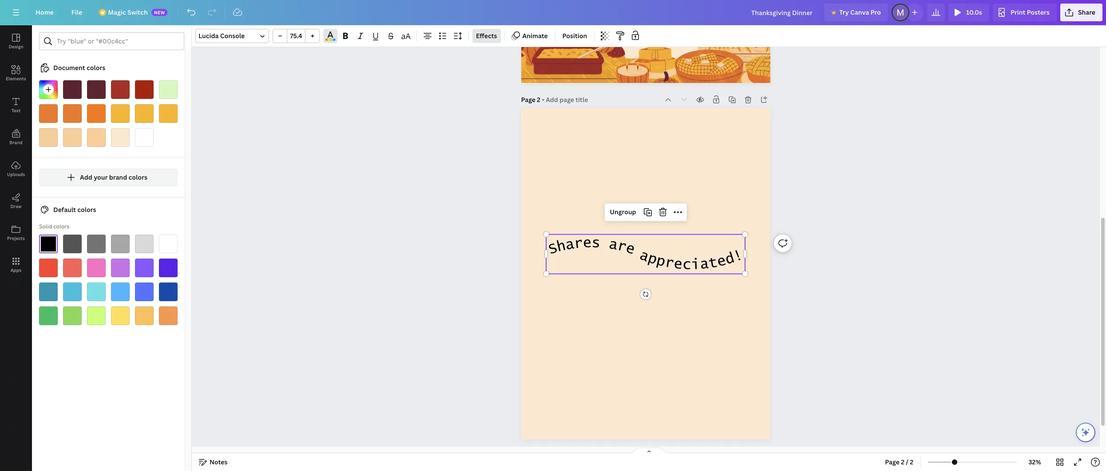 Task type: vqa. For each thing, say whether or not it's contained in the screenshot.
#fbb21d Image
yes



Task type: describe. For each thing, give the bounding box(es) containing it.
switch
[[127, 8, 148, 16]]

add
[[80, 173, 92, 182]]

#fdcc96 image
[[63, 128, 82, 147]]

#b00000 image
[[135, 80, 154, 99]]

apps
[[10, 268, 21, 274]]

#f37221 image
[[63, 104, 82, 123]]

print posters button
[[994, 4, 1058, 21]]

text button
[[0, 89, 32, 121]]

p p r e c i a t e d
[[647, 251, 737, 273]]

projects
[[7, 236, 25, 242]]

document
[[53, 64, 85, 72]]

#d2f8c0 image
[[159, 80, 178, 99]]

d
[[724, 251, 737, 268]]

p left c
[[655, 254, 667, 270]]

p right a r e
[[647, 251, 659, 268]]

c
[[683, 258, 692, 273]]

#f37121 image
[[39, 104, 58, 123]]

projects button
[[0, 217, 32, 249]]

violet #5e17eb image
[[159, 259, 178, 278]]

draw button
[[0, 185, 32, 217]]

file
[[71, 8, 82, 16]]

white #ffffff image
[[159, 235, 178, 254]]

animate button
[[509, 29, 552, 43]]

ungroup button
[[607, 206, 640, 220]]

page 2 / 2 button
[[882, 456, 918, 470]]

dark turquoise #0097b2 image
[[39, 283, 58, 302]]

add a new color image
[[39, 80, 58, 99]]

ungroup
[[610, 208, 637, 217]]

dark turquoise #0097b2 image
[[39, 283, 58, 302]]

#ffcb95 image
[[87, 128, 106, 147]]

i
[[691, 258, 701, 273]]

peach #ffbd59 image
[[135, 307, 154, 326]]

brand
[[109, 173, 127, 182]]

orange #ff914d image
[[159, 307, 178, 326]]

e left !
[[716, 254, 728, 270]]

violet #5e17eb image
[[159, 259, 178, 278]]

a r e
[[608, 237, 637, 258]]

– – number field
[[290, 32, 303, 40]]

canva
[[851, 8, 870, 16]]

light blue #38b6ff image
[[111, 283, 130, 302]]

page for page 2 -
[[521, 96, 536, 104]]

colors for document colors
[[87, 64, 105, 72]]

magic switch
[[108, 8, 148, 16]]

animate
[[523, 32, 548, 40]]

cobalt blue #004aad image
[[159, 283, 178, 302]]

add a new color image
[[39, 80, 58, 99]]

s h a r e s
[[547, 236, 601, 258]]

lucida console
[[199, 32, 245, 40]]

#fbb21d image
[[111, 104, 130, 123]]

text
[[11, 108, 20, 114]]

new
[[154, 9, 165, 16]]

e inside s h a r e s
[[583, 236, 592, 251]]

canva assistant image
[[1081, 428, 1092, 439]]

apps button
[[0, 249, 32, 281]]

light blue #38b6ff image
[[111, 283, 130, 302]]

position
[[563, 32, 588, 40]]

#af1f23 image
[[111, 80, 130, 99]]

r inside s h a r e s
[[574, 237, 584, 252]]

share
[[1079, 8, 1096, 16]]

2 for /
[[902, 459, 905, 467]]

effects button
[[473, 29, 501, 43]]

brand
[[9, 140, 23, 146]]

e inside a r e
[[624, 241, 637, 258]]

32%
[[1029, 459, 1042, 467]]

add your brand colors button
[[39, 169, 178, 187]]

#fb7100 image
[[87, 104, 106, 123]]

#af1f23 image
[[111, 80, 130, 99]]

#ffe7cf image
[[111, 128, 130, 147]]

r inside p p r e c i a t e d
[[664, 256, 675, 272]]

effects
[[476, 32, 497, 40]]

2 for -
[[537, 96, 541, 104]]

#fdcc96 image
[[63, 128, 82, 147]]

side panel tab list
[[0, 25, 32, 281]]

notes
[[210, 459, 228, 467]]

#d2f8c0 image
[[159, 80, 178, 99]]

r inside a r e
[[616, 239, 628, 255]]

colors inside button
[[129, 173, 147, 182]]

solid
[[39, 223, 52, 231]]

pro
[[871, 8, 882, 16]]

brand button
[[0, 121, 32, 153]]

home link
[[28, 4, 61, 21]]

document colors
[[53, 64, 105, 72]]

turquoise blue #5ce1e6 image
[[87, 283, 106, 302]]

try canva pro
[[840, 8, 882, 16]]

grass green #7ed957 image
[[63, 307, 82, 326]]

design button
[[0, 25, 32, 57]]

#f37121 image
[[39, 104, 58, 123]]

orange #ff914d image
[[159, 307, 178, 326]]



Task type: locate. For each thing, give the bounding box(es) containing it.
colors
[[87, 64, 105, 72], [129, 173, 147, 182], [77, 206, 96, 214], [53, 223, 69, 231]]

r
[[574, 237, 584, 252], [616, 239, 628, 255], [664, 256, 675, 272]]

position button
[[559, 29, 591, 43]]

design
[[9, 44, 23, 50]]

coral red #ff5757 image
[[63, 259, 82, 278]]

print posters
[[1011, 8, 1050, 16]]

1 horizontal spatial r
[[616, 239, 628, 255]]

colors for solid colors
[[53, 223, 69, 231]]

console
[[220, 32, 245, 40]]

purple #8c52ff image
[[135, 259, 154, 278], [135, 259, 154, 278]]

grass green #7ed957 image
[[63, 307, 82, 326]]

a
[[565, 237, 576, 253], [608, 237, 619, 253], [638, 248, 651, 265], [700, 257, 710, 272]]

#fb7100 image
[[87, 104, 106, 123]]

p
[[647, 251, 659, 268], [655, 254, 667, 270]]

0 horizontal spatial 2
[[537, 96, 541, 104]]

add your brand colors
[[80, 173, 147, 182]]

gray #a6a6a6 image
[[111, 235, 130, 254]]

colors for default colors
[[77, 206, 96, 214]]

aqua blue #0cc0df image
[[63, 283, 82, 302], [63, 283, 82, 302]]

#611d2d image
[[63, 80, 82, 99], [63, 80, 82, 99]]

dark gray #545454 image
[[63, 235, 82, 254], [63, 235, 82, 254]]

Try "blue" or "#00c4cc" search field
[[57, 33, 179, 50]]

s
[[547, 241, 559, 258]]

cobalt blue #004aad image
[[159, 283, 178, 302]]

default
[[53, 206, 76, 214]]

-
[[542, 96, 545, 104]]

#fbb21d image
[[111, 104, 130, 123]]

solid colors
[[39, 223, 69, 231]]

e right 'h'
[[583, 236, 592, 251]]

uploads button
[[0, 153, 32, 185]]

elements
[[6, 76, 26, 82]]

#fcb21e image
[[159, 104, 178, 123], [159, 104, 178, 123]]

#b00000 image
[[135, 80, 154, 99]]

r left c
[[664, 256, 675, 272]]

#fdcb96 image
[[39, 128, 58, 147], [39, 128, 58, 147]]

10.0s
[[967, 8, 983, 16]]

a inside p p r e c i a t e d
[[700, 257, 710, 272]]

#fbb21e image
[[135, 104, 154, 123], [135, 104, 154, 123]]

a inside s h a r e s
[[565, 237, 576, 253]]

Page title text field
[[546, 96, 589, 104]]

file button
[[64, 4, 89, 21]]

lucida console button
[[196, 29, 269, 43]]

page left /
[[886, 459, 900, 467]]

magic
[[108, 8, 126, 16]]

try
[[840, 8, 850, 16]]

#f37221 image
[[63, 104, 82, 123]]

peach #ffbd59 image
[[135, 307, 154, 326]]

yellow #ffde59 image
[[111, 307, 130, 326], [111, 307, 130, 326]]

gray #a6a6a6 image
[[111, 235, 130, 254]]

2 left /
[[902, 459, 905, 467]]

main menu bar
[[0, 0, 1107, 25]]

#621e2e image
[[87, 80, 106, 99], [87, 80, 106, 99]]

try canva pro button
[[825, 4, 889, 21]]

colors right solid
[[53, 223, 69, 231]]

Design title text field
[[745, 4, 821, 21]]

0 horizontal spatial page
[[521, 96, 536, 104]]

lime #c1ff72 image
[[87, 307, 106, 326], [87, 307, 106, 326]]

#ffffff image
[[135, 128, 154, 147]]

share button
[[1061, 4, 1103, 21]]

e right s
[[624, 241, 637, 258]]

group
[[273, 29, 320, 43]]

show pages image
[[628, 448, 671, 455]]

e left i
[[673, 257, 684, 272]]

2 horizontal spatial r
[[664, 256, 675, 272]]

lucida
[[199, 32, 219, 40]]

h
[[556, 239, 567, 255]]

your
[[94, 173, 108, 182]]

#ffffff image
[[135, 128, 154, 147]]

page left the -
[[521, 96, 536, 104]]

page inside button
[[886, 459, 900, 467]]

10.0s button
[[949, 4, 990, 21]]

gray #737373 image
[[87, 235, 106, 254], [87, 235, 106, 254]]

light gray #d9d9d9 image
[[135, 235, 154, 254], [135, 235, 154, 254]]

elements button
[[0, 57, 32, 89]]

magenta #cb6ce6 image
[[111, 259, 130, 278], [111, 259, 130, 278]]

2
[[537, 96, 541, 104], [902, 459, 905, 467], [911, 459, 914, 467]]

page for page 2 / 2
[[886, 459, 900, 467]]

draw
[[10, 204, 22, 210]]

black #000000 image
[[39, 235, 58, 254], [39, 235, 58, 254]]

t
[[708, 256, 719, 272]]

32% button
[[1021, 456, 1050, 470]]

colors right document
[[87, 64, 105, 72]]

default colors
[[53, 206, 96, 214]]

r right 'h'
[[574, 237, 584, 252]]

print
[[1011, 8, 1026, 16]]

pink #ff66c4 image
[[87, 259, 106, 278], [87, 259, 106, 278]]

coral red #ff5757 image
[[63, 259, 82, 278]]

colors right default
[[77, 206, 96, 214]]

uploads
[[7, 172, 25, 178]]

bright red #ff3131 image
[[39, 259, 58, 278], [39, 259, 58, 278]]

page
[[521, 96, 536, 104], [886, 459, 900, 467]]

2 right /
[[911, 459, 914, 467]]

#ffcb95 image
[[87, 128, 106, 147]]

white #ffffff image
[[159, 235, 178, 254]]

posters
[[1028, 8, 1050, 16]]

1 horizontal spatial page
[[886, 459, 900, 467]]

page 2 / 2
[[886, 459, 914, 467]]

0 vertical spatial page
[[521, 96, 536, 104]]

page 2 -
[[521, 96, 546, 104]]

2 horizontal spatial 2
[[911, 459, 914, 467]]

2 left the -
[[537, 96, 541, 104]]

s
[[592, 236, 601, 251]]

1 horizontal spatial 2
[[902, 459, 905, 467]]

turquoise blue #5ce1e6 image
[[87, 283, 106, 302]]

e
[[583, 236, 592, 251], [624, 241, 637, 258], [716, 254, 728, 270], [673, 257, 684, 272]]

color range image
[[326, 39, 335, 41], [326, 39, 335, 41]]

0 horizontal spatial r
[[574, 237, 584, 252]]

home
[[36, 8, 54, 16]]

colors right brand
[[129, 173, 147, 182]]

/
[[907, 459, 909, 467]]

r right s
[[616, 239, 628, 255]]

notes button
[[196, 456, 231, 470]]

royal blue #5271ff image
[[135, 283, 154, 302], [135, 283, 154, 302]]

1 vertical spatial page
[[886, 459, 900, 467]]

#ffe7cf image
[[111, 128, 130, 147]]

!
[[732, 248, 745, 265]]

a inside a r e
[[608, 237, 619, 253]]

green #00bf63 image
[[39, 307, 58, 326], [39, 307, 58, 326]]



